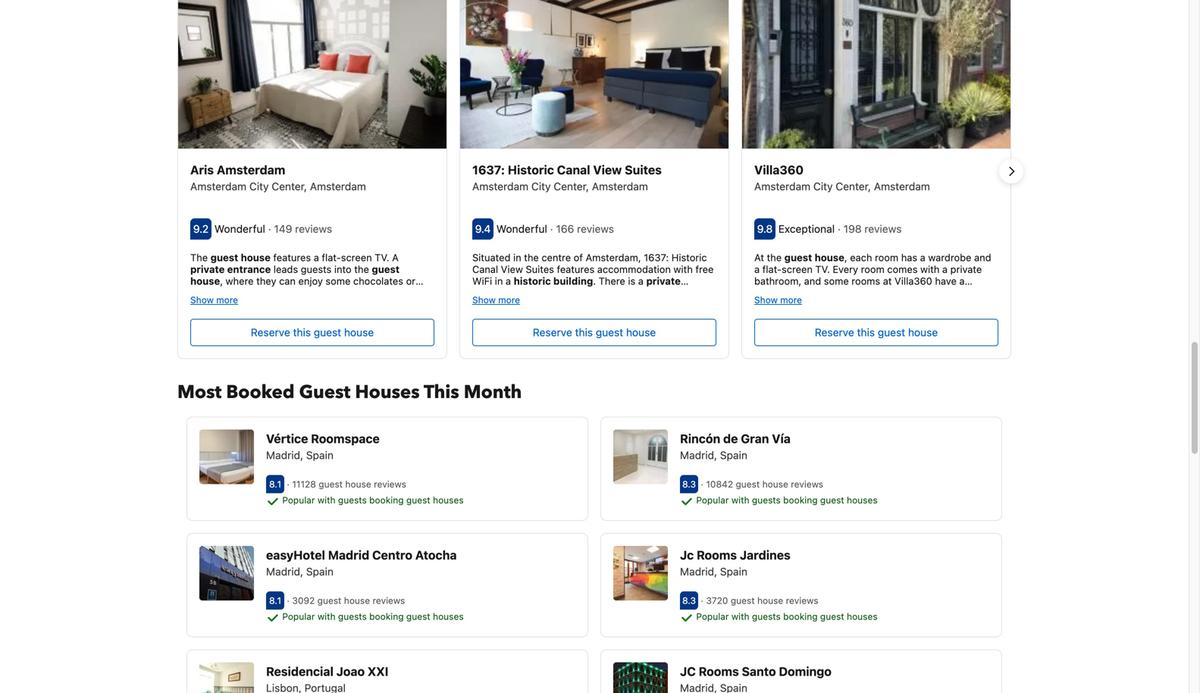 Task type: describe. For each thing, give the bounding box(es) containing it.
canal inside situated in the centre of amsterdam, 1637: historic canal view suites features accommodation with free wifi in a
[[472, 263, 498, 275]]

amsterdam down the aris
[[190, 180, 247, 193]]

a down accommodation
[[638, 275, 644, 287]]

jc
[[680, 664, 696, 679]]

with for jc rooms jardines
[[732, 611, 750, 622]]

1637: historic canal view suites link
[[472, 161, 717, 179]]

166
[[556, 222, 574, 235]]

amsterdam right the aris
[[217, 163, 285, 177]]

making
[[786, 299, 820, 310]]

where
[[226, 275, 254, 287]]

offers bed linen, towels and housekeeping service.
[[190, 287, 421, 310]]

enjoy
[[298, 275, 323, 287]]

and down have
[[944, 287, 961, 299]]

rincón de gran vía link
[[680, 430, 990, 448]]

some inside , each room has a wardrobe and a flat-screen tv. every room comes with a private bathroom, and some rooms at villa360 have a private garden. a flat screen tv, mini bar and tea and coffee making facilities are featured in all rooms.
[[824, 275, 849, 287]]

reserve for amsterdam
[[251, 326, 290, 339]]

center, inside villa360 amsterdam city center, amsterdam
[[836, 180, 871, 193]]

3720
[[706, 595, 728, 606]]

madrid
[[328, 548, 370, 562]]

property
[[567, 299, 606, 310]]

guest inside guest house
[[372, 263, 400, 275]]

coffee
[[755, 299, 784, 310]]

private up coffee
[[755, 287, 786, 299]]

house inside the guest house features a flat-screen tv. a private entrance leads guests into the
[[241, 252, 271, 263]]

garden.
[[789, 287, 824, 299]]

located
[[527, 311, 562, 322]]

spain inside jc rooms jardines madrid, spain
[[720, 565, 748, 578]]

reviews for 11128 guest house reviews
[[374, 479, 406, 490]]

guests for jc rooms jardines
[[752, 611, 781, 622]]

property types region
[[165, 0, 1024, 377]]

this
[[424, 380, 459, 405]]

bar
[[926, 287, 941, 299]]

royal
[[644, 311, 669, 322]]

scored 8.1 element for easyhotel madrid centro atocha
[[266, 592, 284, 610]]

metres
[[585, 311, 617, 322]]

joao
[[337, 664, 365, 679]]

a down at
[[755, 263, 760, 275]]

most booked guest houses this month
[[177, 380, 522, 405]]

and up garden.
[[804, 275, 822, 287]]

guest down the 'exceptional'
[[785, 252, 813, 263]]

entrance inside the guest house features a flat-screen tv. a private entrance leads guests into the
[[227, 263, 271, 275]]

popular with guests booking guest houses for gran
[[694, 495, 878, 506]]

house down bed
[[344, 326, 374, 339]]

booking for vértice roomspace
[[369, 495, 404, 506]]

1 horizontal spatial is
[[628, 275, 636, 287]]

rated wonderful element for canal
[[497, 222, 550, 235]]

situated in the centre of amsterdam, 1637: historic canal view suites features accommodation with free wifi in a
[[472, 252, 714, 287]]

easyhotel
[[266, 548, 325, 562]]

1 vertical spatial room
[[861, 263, 885, 275]]

rooms for jc
[[697, 548, 737, 562]]

guest house
[[190, 263, 400, 287]]

free inside for the convenience of those who stay. the property offers allergy-free units and is located 600 metres from royal palace amsterdam.
[[673, 299, 692, 310]]

house down jardines
[[758, 595, 784, 606]]

guest right 10842
[[736, 479, 760, 490]]

flat- inside , each room has a wardrobe and a flat-screen tv. every room comes with a private bathroom, and some rooms at villa360 have a private garden. a flat screen tv, mini bar and tea and coffee making facilities are featured in all rooms.
[[763, 263, 782, 275]]

scored 8.1 element for vértice roomspace
[[266, 475, 284, 493]]

houses for jc rooms jardines
[[847, 611, 878, 622]]

houses for vértice roomspace
[[433, 495, 464, 506]]

rated wonderful element for amsterdam
[[214, 222, 268, 235]]

easyhotel madrid centro atocha link
[[266, 546, 576, 564]]

and right wardrobe
[[975, 252, 992, 263]]

centre
[[542, 252, 571, 263]]

guest right 3720
[[731, 595, 755, 606]]

popular for vértice
[[282, 495, 315, 506]]

with for rincón de gran vía
[[732, 495, 750, 506]]

booking for jc rooms jardines
[[784, 611, 818, 622]]

spain inside the easyhotel madrid centro atocha madrid, spain
[[306, 565, 334, 578]]

9.2
[[193, 222, 209, 235]]

with inside , each room has a wardrobe and a flat-screen tv. every room comes with a private bathroom, and some rooms at villa360 have a private garden. a flat screen tv, mini bar and tea and coffee making facilities are featured in all rooms.
[[921, 263, 940, 275]]

are
[[863, 299, 878, 310]]

stay.
[[523, 299, 544, 310]]

vértice roomspace image
[[199, 430, 254, 484]]

villa360 amsterdam city center, amsterdam
[[755, 163, 930, 193]]

rated exceptional element
[[779, 222, 838, 235]]

chocolates
[[353, 275, 403, 287]]

booking for rincón de gran vía
[[784, 495, 818, 506]]

jardines
[[740, 548, 791, 562]]

1 horizontal spatial screen
[[782, 263, 813, 275]]

and right tea
[[981, 287, 998, 299]]

of inside situated in the centre of amsterdam, 1637: historic canal view suites features accommodation with free wifi in a
[[574, 252, 583, 263]]

a inside the guest house features a flat-screen tv. a private entrance leads guests into the
[[314, 252, 319, 263]]

private down wardrobe
[[951, 263, 982, 275]]

madrid, inside jc rooms jardines madrid, spain
[[680, 565, 717, 578]]

reserve this guest house link for suites
[[472, 319, 717, 346]]

9.8 exceptional 198 reviews
[[757, 222, 905, 235]]

aris
[[190, 163, 214, 177]]

spain inside rincón de gran vía madrid, spain
[[720, 449, 748, 462]]

9.4
[[475, 222, 491, 235]]

madrid, inside rincón de gran vía madrid, spain
[[680, 449, 717, 462]]

reviews down jc rooms jardines link
[[786, 595, 819, 606]]

a up have
[[943, 263, 948, 275]]

reserve this guest house link for amsterdam
[[755, 319, 999, 346]]

house down vía
[[763, 479, 789, 490]]

is inside for the convenience of those who stay. the property offers allergy-free units and is located 600 metres from royal palace amsterdam.
[[517, 311, 525, 322]]

who
[[501, 299, 520, 310]]

booked
[[226, 380, 295, 405]]

8.1 for vértice
[[269, 479, 281, 490]]

from 149 reviews element
[[268, 222, 335, 235]]

booking for easyhotel madrid centro atocha
[[369, 611, 404, 622]]

house down all
[[908, 326, 938, 339]]

rincón de gran vía image
[[614, 430, 668, 484]]

guests inside the guest house features a flat-screen tv. a private entrance leads guests into the
[[301, 263, 332, 275]]

rincón de gran vía madrid, spain
[[680, 432, 791, 462]]

towels
[[391, 287, 421, 299]]

guest
[[299, 380, 351, 405]]

, where they can enjoy some chocolates or cookies. the
[[190, 275, 416, 299]]

more for amsterdam
[[216, 295, 238, 305]]

reviews for 9.4 wonderful 166 reviews
[[577, 222, 614, 235]]

at inside the 1637: historic canal view suites section
[[519, 287, 528, 299]]

tv,
[[887, 287, 902, 299]]

center, inside aris amsterdam amsterdam city center, amsterdam
[[272, 180, 307, 193]]

a right the has at the right top of the page
[[920, 252, 926, 263]]

units
[[472, 311, 495, 322]]

easyhotel madrid centro atocha image
[[199, 546, 254, 601]]

aris amsterdam link
[[190, 161, 435, 179]]

a inside situated in the centre of amsterdam, 1637: historic canal view suites features accommodation with free wifi in a
[[506, 275, 511, 287]]

guest up residencial joao xxi link
[[406, 611, 431, 622]]

guest up easyhotel madrid centro atocha link
[[406, 495, 431, 506]]

from 208 reviews element for jardines
[[701, 595, 821, 606]]

historic inside situated in the centre of amsterdam, 1637: historic canal view suites features accommodation with free wifi in a
[[672, 252, 707, 263]]

from 208 reviews element for centro
[[287, 595, 408, 606]]

, for each
[[845, 252, 848, 263]]

santo
[[742, 664, 776, 679]]

features inside situated in the centre of amsterdam, 1637: historic canal view suites features accommodation with free wifi in a
[[557, 263, 595, 275]]

some inside ", where they can enjoy some chocolates or cookies. the"
[[326, 275, 351, 287]]

villa360 inside villa360 amsterdam city center, amsterdam
[[755, 163, 804, 177]]

vértice roomspace link
[[266, 430, 576, 448]]

bed
[[344, 287, 361, 299]]

have
[[935, 275, 957, 287]]

reviews down rincón de gran vía link
[[791, 479, 824, 490]]

cookies.
[[190, 287, 229, 299]]

service.
[[277, 299, 313, 310]]

guest inside the 1637: historic canal view suites section
[[596, 326, 623, 339]]

amsterdam.
[[472, 323, 528, 334]]

each
[[850, 252, 872, 263]]

rooms for jc
[[699, 664, 739, 679]]

amsterdam down aris amsterdam link
[[310, 180, 366, 193]]

show for aris
[[190, 295, 214, 305]]

guest right 11128
[[319, 479, 343, 490]]

1 vertical spatial in
[[495, 275, 503, 287]]

most
[[177, 380, 222, 405]]

this for city
[[293, 326, 311, 339]]

scored 8.3 element for rincón
[[680, 475, 698, 493]]

9.2 wonderful 149 reviews
[[193, 222, 335, 235]]

at
[[755, 252, 764, 263]]

8.3 10842 guest house reviews
[[683, 479, 826, 490]]

every
[[833, 263, 859, 275]]

the for at the guest house
[[767, 252, 782, 263]]

a up tea
[[960, 275, 965, 287]]

residencial joao xxi link
[[266, 662, 576, 681]]

building
[[554, 275, 593, 287]]

more for canal
[[498, 295, 520, 305]]

domingo
[[779, 664, 832, 679]]

10842
[[706, 479, 733, 490]]

vértice
[[266, 432, 308, 446]]

residencial joao xxi
[[266, 664, 389, 679]]

1637: inside 1637: historic canal view suites amsterdam city center, amsterdam
[[472, 163, 505, 177]]

rooms
[[852, 275, 881, 287]]

0 vertical spatial room
[[875, 252, 899, 263]]

offers inside offers bed linen, towels and housekeeping service.
[[314, 287, 341, 299]]

palace
[[672, 311, 702, 322]]

guests for easyhotel madrid centro atocha
[[338, 611, 367, 622]]

with for vértice roomspace
[[318, 495, 336, 506]]

scored 9.8 element
[[755, 218, 776, 240]]

popular for easyhotel
[[282, 611, 315, 622]]

view inside 1637: historic canal view suites amsterdam city center, amsterdam
[[593, 163, 622, 177]]

private inside private entrance
[[647, 275, 681, 287]]

reserve this guest house link for center,
[[190, 319, 435, 346]]

guest up jc rooms santo domingo link
[[820, 611, 845, 622]]

jc rooms santo domingo link
[[680, 662, 990, 681]]

show more button for city
[[755, 294, 802, 305]]

exceptional
[[779, 222, 835, 235]]

flat
[[836, 287, 851, 299]]

guest down featured
[[878, 326, 906, 339]]

vértice roomspace madrid, spain
[[266, 432, 380, 462]]

into
[[334, 263, 352, 275]]

the inside ", where they can enjoy some chocolates or cookies. the"
[[231, 287, 249, 299]]

can
[[279, 275, 296, 287]]

de
[[724, 432, 738, 446]]

guests for vértice roomspace
[[338, 495, 367, 506]]

city inside villa360 amsterdam city center, amsterdam
[[814, 180, 833, 193]]

guest right the 3092 in the left of the page
[[317, 595, 342, 606]]

11128 guest house reviews
[[290, 479, 409, 490]]

reserve for city
[[815, 326, 855, 339]]

aris amsterdam amsterdam city center, amsterdam
[[190, 163, 366, 193]]

the guest house features a flat-screen tv. a private entrance leads guests into the
[[190, 252, 399, 275]]

guests for rincón de gran vía
[[752, 495, 781, 506]]



Task type: vqa. For each thing, say whether or not it's contained in the screenshot.
Quiroga link
no



Task type: locate. For each thing, give the bounding box(es) containing it.
amsterdam up '9.4'
[[472, 180, 529, 193]]

1 horizontal spatial at
[[883, 275, 892, 287]]

0 horizontal spatial is
[[517, 311, 525, 322]]

spain
[[306, 449, 334, 462], [720, 449, 748, 462], [306, 565, 334, 578], [720, 565, 748, 578]]

suites inside situated in the centre of amsterdam, 1637: historic canal view suites features accommodation with free wifi in a
[[526, 263, 554, 275]]

1 horizontal spatial canal
[[557, 163, 590, 177]]

3 city from the left
[[814, 180, 833, 193]]

a up who
[[506, 275, 511, 287]]

2 more from the left
[[498, 295, 520, 305]]

2 vertical spatial the
[[547, 299, 564, 310]]

show more for amsterdam
[[190, 295, 238, 305]]

reviews for 3092 guest house reviews
[[373, 595, 405, 606]]

tea
[[964, 287, 978, 299]]

madrid, inside the easyhotel madrid centro atocha madrid, spain
[[266, 565, 303, 578]]

show down scored 9.2 element
[[190, 295, 214, 305]]

reviews for 9.8 exceptional 198 reviews
[[865, 222, 902, 235]]

2 scored 8.3 element from the top
[[680, 592, 698, 610]]

flat-
[[322, 252, 341, 263], [763, 263, 782, 275]]

1 vertical spatial villa360
[[895, 275, 933, 287]]

the inside for the convenience of those who stay. the property offers allergy-free units and is located 600 metres from royal palace amsterdam.
[[626, 287, 641, 299]]

1 horizontal spatial villa360
[[895, 275, 933, 287]]

show inside the 1637: historic canal view suites section
[[472, 295, 496, 305]]

canal
[[557, 163, 590, 177], [472, 263, 498, 275]]

0 vertical spatial the
[[190, 252, 208, 263]]

1 show more from the left
[[190, 295, 238, 305]]

2 center, from the left
[[554, 180, 589, 193]]

amsterdam
[[217, 163, 285, 177], [190, 180, 247, 193], [310, 180, 366, 193], [472, 180, 529, 193], [592, 180, 648, 193], [755, 180, 811, 193], [874, 180, 930, 193]]

.
[[593, 275, 596, 287]]

the down where
[[231, 287, 249, 299]]

0 horizontal spatial view
[[501, 263, 523, 275]]

canal up 166
[[557, 163, 590, 177]]

more inside the 1637: historic canal view suites section
[[498, 295, 520, 305]]

more left "stay."
[[498, 295, 520, 305]]

is
[[628, 275, 636, 287], [517, 311, 525, 322]]

city inside aris amsterdam amsterdam city center, amsterdam
[[249, 180, 269, 193]]

more inside aris amsterdam section
[[216, 295, 238, 305]]

2 show more button from the left
[[472, 294, 520, 305]]

wonderful for canal
[[497, 222, 547, 235]]

2 horizontal spatial show
[[755, 295, 778, 305]]

from 208 reviews element containing 3092 guest house reviews
[[287, 595, 408, 606]]

linen,
[[364, 287, 389, 299]]

free up palace
[[673, 299, 692, 310]]

3 reserve from the left
[[815, 326, 855, 339]]

0 vertical spatial scored 8.3 element
[[680, 475, 698, 493]]

popular with guests booking guest houses down 8.3 10842 guest house reviews
[[694, 495, 878, 506]]

offers
[[314, 287, 341, 299], [609, 299, 636, 310]]

spain up 3720
[[720, 565, 748, 578]]

0 horizontal spatial suites
[[526, 263, 554, 275]]

1 horizontal spatial historic
[[672, 252, 707, 263]]

the right for
[[626, 287, 641, 299]]

a inside , each room has a wardrobe and a flat-screen tv. every room comes with a private bathroom, and some rooms at villa360 have a private garden. a flat screen tv, mini bar and tea and coffee making facilities are featured in all rooms.
[[827, 287, 833, 299]]

city inside 1637: historic canal view suites amsterdam city center, amsterdam
[[532, 180, 551, 193]]

2 horizontal spatial reserve this guest house
[[815, 326, 938, 339]]

scored 8.1 element left 11128
[[266, 475, 284, 493]]

0 vertical spatial 8.1
[[269, 479, 281, 490]]

1 vertical spatial is
[[517, 311, 525, 322]]

suites
[[625, 163, 662, 177], [526, 263, 554, 275]]

a inside the guest house features a flat-screen tv. a private entrance leads guests into the
[[392, 252, 399, 263]]

features up building
[[557, 263, 595, 275]]

flat- up bathroom,
[[763, 263, 782, 275]]

2 horizontal spatial show more
[[755, 295, 802, 305]]

the inside the guest house features a flat-screen tv. a private entrance leads guests into the
[[354, 263, 369, 275]]

0 vertical spatial tv.
[[375, 252, 389, 263]]

city
[[249, 180, 269, 193], [532, 180, 551, 193], [814, 180, 833, 193]]

scored 8.3 element for jc
[[680, 592, 698, 610]]

more for city
[[781, 295, 802, 305]]

wonderful inside aris amsterdam section
[[214, 222, 265, 235]]

free inside situated in the centre of amsterdam, 1637: historic canal view suites features accommodation with free wifi in a
[[696, 263, 714, 275]]

9.4 wonderful 166 reviews
[[475, 222, 617, 235]]

guests
[[301, 263, 332, 275], [338, 495, 367, 506], [752, 495, 781, 506], [338, 611, 367, 622], [752, 611, 781, 622]]

reserve this guest house for center,
[[251, 326, 374, 339]]

show down bathroom,
[[755, 295, 778, 305]]

screen down the "at the guest house"
[[782, 263, 813, 275]]

11128
[[292, 479, 316, 490]]

is down who
[[517, 311, 525, 322]]

9.8
[[757, 222, 773, 235]]

villa360 inside , each room has a wardrobe and a flat-screen tv. every room comes with a private bathroom, and some rooms at villa360 have a private garden. a flat screen tv, mini bar and tea and coffee making facilities are featured in all rooms.
[[895, 275, 933, 287]]

guests down 8.3 3720 guest house reviews
[[752, 611, 781, 622]]

0 horizontal spatial some
[[326, 275, 351, 287]]

more
[[216, 295, 238, 305], [498, 295, 520, 305], [781, 295, 802, 305]]

rated wonderful element right 9.2
[[214, 222, 268, 235]]

from 208 reviews element down vértice roomspace madrid, spain
[[287, 479, 409, 490]]

1637:
[[472, 163, 505, 177], [644, 252, 669, 263]]

reserve
[[251, 326, 290, 339], [533, 326, 572, 339], [815, 326, 855, 339]]

3 reserve this guest house from the left
[[815, 326, 938, 339]]

2 this from the left
[[575, 326, 593, 339]]

8.3 3720 guest house reviews
[[683, 595, 821, 606]]

2 scored 8.1 element from the top
[[266, 592, 284, 610]]

, for where
[[220, 275, 223, 287]]

at the
[[516, 287, 548, 299]]

screen inside the guest house features a flat-screen tv. a private entrance leads guests into the
[[341, 252, 372, 263]]

3 show from the left
[[755, 295, 778, 305]]

reserve this guest house for suites
[[533, 326, 656, 339]]

1 horizontal spatial reserve this guest house
[[533, 326, 656, 339]]

popular with guests booking guest houses down 11128 guest house reviews
[[280, 495, 464, 506]]

, up "every"
[[845, 252, 848, 263]]

some down into
[[326, 275, 351, 287]]

guest down offers bed linen, towels and housekeeping service.
[[314, 326, 341, 339]]

rooms
[[697, 548, 737, 562], [699, 664, 739, 679]]

0 vertical spatial canal
[[557, 163, 590, 177]]

this inside aris amsterdam section
[[293, 326, 311, 339]]

the right at
[[767, 252, 782, 263]]

madrid, down jc
[[680, 565, 717, 578]]

of
[[574, 252, 583, 263], [704, 287, 714, 299]]

facilities
[[822, 299, 860, 310]]

1 scored 8.3 element from the top
[[680, 475, 698, 493]]

1 show from the left
[[190, 295, 214, 305]]

guest
[[211, 252, 238, 263], [785, 252, 813, 263], [372, 263, 400, 275], [314, 326, 341, 339], [596, 326, 623, 339], [878, 326, 906, 339], [319, 479, 343, 490], [736, 479, 760, 490], [406, 495, 431, 506], [820, 495, 845, 506], [317, 595, 342, 606], [731, 595, 755, 606], [406, 611, 431, 622], [820, 611, 845, 622]]

0 vertical spatial free
[[696, 263, 714, 275]]

1 vertical spatial 8.3
[[683, 595, 696, 606]]

center, inside 1637: historic canal view suites amsterdam city center, amsterdam
[[554, 180, 589, 193]]

tv. inside , each room has a wardrobe and a flat-screen tv. every room comes with a private bathroom, and some rooms at villa360 have a private garden. a flat screen tv, mini bar and tea and coffee making facilities are featured in all rooms.
[[816, 263, 830, 275]]

reviews inside the 1637: historic canal view suites section
[[577, 222, 614, 235]]

madrid,
[[266, 449, 303, 462], [680, 449, 717, 462], [266, 565, 303, 578], [680, 565, 717, 578]]

view up historic
[[501, 263, 523, 275]]

aris amsterdam image
[[178, 0, 447, 149]]

house inside the 1637: historic canal view suites section
[[626, 326, 656, 339]]

2 some from the left
[[824, 275, 849, 287]]

show more for canal
[[472, 295, 520, 305]]

scored 9.2 element
[[190, 218, 212, 240]]

of inside for the convenience of those who stay. the property offers allergy-free units and is located 600 metres from royal palace amsterdam.
[[704, 287, 714, 299]]

0 vertical spatial villa360
[[755, 163, 804, 177]]

room up rooms
[[861, 263, 885, 275]]

0 horizontal spatial entrance
[[227, 263, 271, 275]]

houses for easyhotel madrid centro atocha
[[433, 611, 464, 622]]

0 horizontal spatial in
[[495, 275, 503, 287]]

canal inside 1637: historic canal view suites amsterdam city center, amsterdam
[[557, 163, 590, 177]]

from 166 reviews element
[[550, 222, 617, 235]]

with inside situated in the centre of amsterdam, 1637: historic canal view suites features accommodation with free wifi in a
[[674, 263, 693, 275]]

show more for city
[[755, 295, 802, 305]]

0 vertical spatial scored 8.1 element
[[266, 475, 284, 493]]

the inside situated in the centre of amsterdam, 1637: historic canal view suites features accommodation with free wifi in a
[[524, 252, 539, 263]]

reviews inside villa360 section
[[865, 222, 902, 235]]

private inside the guest house features a flat-screen tv. a private entrance leads guests into the
[[190, 263, 225, 275]]

2 reserve this guest house link from the left
[[472, 319, 717, 346]]

with down 11128 guest house reviews
[[318, 495, 336, 506]]

show more button inside villa360 section
[[755, 294, 802, 305]]

0 horizontal spatial reserve
[[251, 326, 290, 339]]

popular
[[282, 495, 315, 506], [696, 495, 729, 506], [282, 611, 315, 622], [696, 611, 729, 622]]

jc
[[680, 548, 694, 562]]

0 horizontal spatial the
[[190, 252, 208, 263]]

jc rooms santo domingo image
[[614, 662, 668, 693]]

1 horizontal spatial reserve this guest house link
[[472, 319, 717, 346]]

wonderful for amsterdam
[[214, 222, 265, 235]]

0 horizontal spatial this
[[293, 326, 311, 339]]

1 vertical spatial offers
[[609, 299, 636, 310]]

of right convenience
[[704, 287, 714, 299]]

for
[[611, 287, 624, 299]]

villa360 image
[[742, 0, 1011, 149]]

house down the easyhotel madrid centro atocha madrid, spain
[[344, 595, 370, 606]]

1 more from the left
[[216, 295, 238, 305]]

8.1 left 11128
[[269, 479, 281, 490]]

2 city from the left
[[532, 180, 551, 193]]

from 208 reviews element for gran
[[701, 479, 826, 490]]

has
[[902, 252, 918, 263]]

1 horizontal spatial of
[[704, 287, 714, 299]]

the for at the
[[530, 287, 545, 299]]

3092
[[292, 595, 315, 606]]

scored 8.1 element
[[266, 475, 284, 493], [266, 592, 284, 610]]

madrid, down rincón
[[680, 449, 717, 462]]

center,
[[272, 180, 307, 193], [554, 180, 589, 193], [836, 180, 871, 193]]

reserve inside villa360 section
[[815, 326, 855, 339]]

centro
[[372, 548, 413, 562]]

0 vertical spatial features
[[273, 252, 311, 263]]

1 scored 8.1 element from the top
[[266, 475, 284, 493]]

popular down 10842
[[696, 495, 729, 506]]

at the guest house
[[755, 252, 845, 263]]

2 show from the left
[[472, 295, 496, 305]]

reserve this guest house for amsterdam
[[815, 326, 938, 339]]

those
[[472, 299, 498, 310]]

rated wonderful element inside the 1637: historic canal view suites section
[[497, 222, 550, 235]]

0 horizontal spatial ,
[[220, 275, 223, 287]]

suites inside 1637: historic canal view suites amsterdam city center, amsterdam
[[625, 163, 662, 177]]

scored 8.1 element left the 3092 in the left of the page
[[266, 592, 284, 610]]

entrance
[[227, 263, 271, 275], [472, 287, 516, 299]]

the for for the convenience of those who stay. the property offers allergy-free units and is located 600 metres from royal palace amsterdam.
[[626, 287, 641, 299]]

2 rated wonderful element from the left
[[497, 222, 550, 235]]

reserve for canal
[[533, 326, 572, 339]]

1 vertical spatial tv.
[[816, 263, 830, 275]]

1 horizontal spatial view
[[593, 163, 622, 177]]

1637: inside situated in the centre of amsterdam, 1637: historic canal view suites features accommodation with free wifi in a
[[644, 252, 669, 263]]

1 horizontal spatial ,
[[845, 252, 848, 263]]

2 8.1 from the top
[[269, 595, 281, 606]]

popular for jc
[[696, 611, 729, 622]]

guest inside the guest house features a flat-screen tv. a private entrance leads guests into the
[[211, 252, 238, 263]]

reserve this guest house inside the 1637: historic canal view suites section
[[533, 326, 656, 339]]

8.3 for jc
[[683, 595, 696, 606]]

reviews inside aris amsterdam section
[[295, 222, 332, 235]]

reserve down 'located' at the top
[[533, 326, 572, 339]]

is down accommodation
[[628, 275, 636, 287]]

0 horizontal spatial tv.
[[375, 252, 389, 263]]

private entrance
[[472, 275, 681, 299]]

2 horizontal spatial show more button
[[755, 294, 802, 305]]

0 horizontal spatial of
[[574, 252, 583, 263]]

1 horizontal spatial show
[[472, 295, 496, 305]]

2 horizontal spatial the
[[547, 299, 564, 310]]

gran
[[741, 432, 769, 446]]

and inside for the convenience of those who stay. the property offers allergy-free units and is located 600 metres from royal palace amsterdam.
[[497, 311, 515, 322]]

show for villa360
[[755, 295, 778, 305]]

reserve inside aris amsterdam section
[[251, 326, 290, 339]]

8.1
[[269, 479, 281, 490], [269, 595, 281, 606]]

madrid, inside vértice roomspace madrid, spain
[[266, 449, 303, 462]]

tv. inside the guest house features a flat-screen tv. a private entrance leads guests into the
[[375, 252, 389, 263]]

a
[[314, 252, 319, 263], [920, 252, 926, 263], [755, 263, 760, 275], [943, 263, 948, 275], [506, 275, 511, 287], [638, 275, 644, 287], [960, 275, 965, 287]]

with for easyhotel madrid centro atocha
[[318, 611, 336, 622]]

the up historic
[[524, 252, 539, 263]]

features inside the guest house features a flat-screen tv. a private entrance leads guests into the
[[273, 252, 311, 263]]

featured
[[880, 299, 919, 310]]

reserve this guest house link down property
[[472, 319, 717, 346]]

8.3 left 10842
[[683, 479, 696, 490]]

1 reserve this guest house link from the left
[[190, 319, 435, 346]]

1 horizontal spatial wonderful
[[497, 222, 547, 235]]

1 reserve this guest house from the left
[[251, 326, 374, 339]]

next image
[[1003, 162, 1021, 181]]

guest up jc rooms jardines link
[[820, 495, 845, 506]]

view
[[593, 163, 622, 177], [501, 263, 523, 275]]

0 horizontal spatial reserve this guest house link
[[190, 319, 435, 346]]

show
[[190, 295, 214, 305], [472, 295, 496, 305], [755, 295, 778, 305]]

atocha
[[415, 548, 457, 562]]

with
[[674, 263, 693, 275], [921, 263, 940, 275], [318, 495, 336, 506], [732, 495, 750, 506], [318, 611, 336, 622], [732, 611, 750, 622]]

8.1 for easyhotel
[[269, 595, 281, 606]]

1 8.1 from the top
[[269, 479, 281, 490]]

reserve down "facilities"
[[815, 326, 855, 339]]

1 vertical spatial view
[[501, 263, 523, 275]]

offers down enjoy
[[314, 287, 341, 299]]

1 vertical spatial scored 8.1 element
[[266, 592, 284, 610]]

easyhotel madrid centro atocha madrid, spain
[[266, 548, 457, 578]]

show more button inside aris amsterdam section
[[190, 294, 238, 305]]

popular with guests booking guest houses down 8.3 3720 guest house reviews
[[694, 611, 878, 622]]

2 horizontal spatial reserve this guest house link
[[755, 319, 999, 346]]

1 vertical spatial screen
[[782, 263, 813, 275]]

city up 9.4 wonderful 166 reviews
[[532, 180, 551, 193]]

1 some from the left
[[326, 275, 351, 287]]

the inside for the convenience of those who stay. the property offers allergy-free units and is located 600 metres from royal palace amsterdam.
[[547, 299, 564, 310]]

tv.
[[375, 252, 389, 263], [816, 263, 830, 275]]

scored 9.4 element
[[472, 218, 494, 240]]

1 horizontal spatial more
[[498, 295, 520, 305]]

1 horizontal spatial offers
[[609, 299, 636, 310]]

0 vertical spatial flat-
[[322, 252, 341, 263]]

1 horizontal spatial suites
[[625, 163, 662, 177]]

booking down 8.3 10842 guest house reviews
[[784, 495, 818, 506]]

from 208 reviews element
[[287, 479, 409, 490], [701, 479, 826, 490], [287, 595, 408, 606], [701, 595, 821, 606]]

spain inside vértice roomspace madrid, spain
[[306, 449, 334, 462]]

3 show more button from the left
[[755, 294, 802, 305]]

show more button for canal
[[472, 294, 520, 305]]

wardrobe
[[929, 252, 972, 263]]

1 vertical spatial entrance
[[472, 287, 516, 299]]

show more button for amsterdam
[[190, 294, 238, 305]]

allergy-
[[639, 299, 673, 310]]

amsterdam,
[[586, 252, 641, 263]]

2 horizontal spatial screen
[[853, 287, 884, 299]]

, inside , each room has a wardrobe and a flat-screen tv. every room comes with a private bathroom, and some rooms at villa360 have a private garden. a flat screen tv, mini bar and tea and coffee making facilities are featured in all rooms.
[[845, 252, 848, 263]]

1 vertical spatial 8.1
[[269, 595, 281, 606]]

0 horizontal spatial show more button
[[190, 294, 238, 305]]

from 208 reviews element containing 10842 guest house reviews
[[701, 479, 826, 490]]

tv. left "every"
[[816, 263, 830, 275]]

this down are
[[857, 326, 875, 339]]

2 show more from the left
[[472, 295, 520, 305]]

historic up convenience
[[672, 252, 707, 263]]

popular with guests booking guest houses for jardines
[[694, 611, 878, 622]]

screen
[[341, 252, 372, 263], [782, 263, 813, 275], [853, 287, 884, 299]]

1 horizontal spatial flat-
[[763, 263, 782, 275]]

3092 guest house reviews
[[290, 595, 408, 606]]

wonderful right '9.4'
[[497, 222, 547, 235]]

more inside villa360 section
[[781, 295, 802, 305]]

scored 8.3 element
[[680, 475, 698, 493], [680, 592, 698, 610]]

roomspace
[[311, 432, 380, 446]]

popular for rincón
[[696, 495, 729, 506]]

this
[[293, 326, 311, 339], [575, 326, 593, 339], [857, 326, 875, 339]]

3 show more from the left
[[755, 295, 802, 305]]

0 horizontal spatial reserve this guest house
[[251, 326, 374, 339]]

flat- inside the guest house features a flat-screen tv. a private entrance leads guests into the
[[322, 252, 341, 263]]

in inside , each room has a wardrobe and a flat-screen tv. every room comes with a private bathroom, and some rooms at villa360 have a private garden. a flat screen tv, mini bar and tea and coffee making facilities are featured in all rooms.
[[922, 299, 930, 310]]

guests down 11128 guest house reviews
[[338, 495, 367, 506]]

screen up into
[[341, 252, 372, 263]]

1 horizontal spatial center,
[[554, 180, 589, 193]]

from 208 reviews element for madrid,
[[287, 479, 409, 490]]

guest up chocolates
[[372, 263, 400, 275]]

month
[[464, 380, 522, 405]]

reserve this guest house inside villa360 section
[[815, 326, 938, 339]]

wifi
[[472, 275, 492, 287]]

reserve inside the 1637: historic canal view suites section
[[533, 326, 572, 339]]

1 wonderful from the left
[[214, 222, 265, 235]]

show more inside the 1637: historic canal view suites section
[[472, 295, 520, 305]]

reviews right 166
[[577, 222, 614, 235]]

free up convenience
[[696, 263, 714, 275]]

reserve this guest house inside aris amsterdam section
[[251, 326, 374, 339]]

0 vertical spatial of
[[574, 252, 583, 263]]

convenience
[[644, 287, 702, 299]]

1 vertical spatial historic
[[672, 252, 707, 263]]

a left flat
[[827, 287, 833, 299]]

show inside villa360 section
[[755, 295, 778, 305]]

show more inside villa360 section
[[755, 295, 802, 305]]

reserve this guest house
[[251, 326, 374, 339], [533, 326, 656, 339], [815, 326, 938, 339]]

0 horizontal spatial a
[[392, 252, 399, 263]]

1 city from the left
[[249, 180, 269, 193]]

from 208 reviews element containing 11128 guest house reviews
[[287, 479, 409, 490]]

spain down de
[[720, 449, 748, 462]]

popular with guests booking guest houses for madrid,
[[280, 495, 464, 506]]

at
[[883, 275, 892, 287], [519, 287, 528, 299]]

booking
[[369, 495, 404, 506], [784, 495, 818, 506], [369, 611, 404, 622], [784, 611, 818, 622]]

3 this from the left
[[857, 326, 875, 339]]

or
[[406, 275, 416, 287]]

this inside the 1637: historic canal view suites section
[[575, 326, 593, 339]]

rated wonderful element
[[214, 222, 268, 235], [497, 222, 550, 235]]

situated
[[472, 252, 511, 263]]

0 horizontal spatial at
[[519, 287, 528, 299]]

popular with guests booking guest houses for centro
[[280, 611, 464, 622]]

spain down the easyhotel
[[306, 565, 334, 578]]

2 horizontal spatial in
[[922, 299, 930, 310]]

1 show more button from the left
[[190, 294, 238, 305]]

house down roomspace
[[345, 479, 371, 490]]

there
[[599, 275, 626, 287]]

0 vertical spatial ,
[[845, 252, 848, 263]]

show for 1637:
[[472, 295, 496, 305]]

amsterdam down villa360 link
[[874, 180, 930, 193]]

house inside guest house
[[190, 275, 220, 287]]

0 vertical spatial a
[[392, 252, 399, 263]]

amsterdam up 9.8
[[755, 180, 811, 193]]

center, down villa360 link
[[836, 180, 871, 193]]

3 center, from the left
[[836, 180, 871, 193]]

2 wonderful from the left
[[497, 222, 547, 235]]

from 198 reviews element
[[838, 222, 905, 235]]

show more up units
[[472, 295, 520, 305]]

city up 9.2 wonderful 149 reviews
[[249, 180, 269, 193]]

with up convenience
[[674, 263, 693, 275]]

private up cookies.
[[190, 263, 225, 275]]

at inside , each room has a wardrobe and a flat-screen tv. every room comes with a private bathroom, and some rooms at villa360 have a private garden. a flat screen tv, mini bar and tea and coffee making facilities are featured in all rooms.
[[883, 275, 892, 287]]

2 horizontal spatial center,
[[836, 180, 871, 193]]

0 horizontal spatial flat-
[[322, 252, 341, 263]]

view inside situated in the centre of amsterdam, 1637: historic canal view suites features accommodation with free wifi in a
[[501, 263, 523, 275]]

historic up 9.4 wonderful 166 reviews
[[508, 163, 554, 177]]

from
[[620, 311, 641, 322]]

1 reserve from the left
[[251, 326, 290, 339]]

1 horizontal spatial 1637:
[[644, 252, 669, 263]]

0 vertical spatial screen
[[341, 252, 372, 263]]

house up "every"
[[815, 252, 845, 263]]

1 vertical spatial flat-
[[763, 263, 782, 275]]

3 reserve this guest house link from the left
[[755, 319, 999, 346]]

guests down '3092 guest house reviews'
[[338, 611, 367, 622]]

0 horizontal spatial show more
[[190, 295, 238, 305]]

all
[[932, 299, 943, 310]]

0 horizontal spatial villa360
[[755, 163, 804, 177]]

scored 8.3 element left 3720
[[680, 592, 698, 610]]

rincón
[[680, 432, 721, 446]]

private
[[190, 263, 225, 275], [951, 263, 982, 275], [647, 275, 681, 287], [755, 287, 786, 299]]

rooms.
[[945, 299, 977, 310]]

rooms inside jc rooms jardines madrid, spain
[[697, 548, 737, 562]]

villa360 section
[[742, 0, 1012, 359]]

features
[[273, 252, 311, 263], [557, 263, 595, 275]]

0 horizontal spatial 1637:
[[472, 163, 505, 177]]

1637: up accommodation
[[644, 252, 669, 263]]

1 horizontal spatial this
[[575, 326, 593, 339]]

1 horizontal spatial show more
[[472, 295, 520, 305]]

3 more from the left
[[781, 295, 802, 305]]

this inside villa360 section
[[857, 326, 875, 339]]

popular down 3720
[[696, 611, 729, 622]]

1637: historic canal view suites amsterdam city center, amsterdam
[[472, 163, 662, 193]]

1 vertical spatial suites
[[526, 263, 554, 275]]

0 horizontal spatial city
[[249, 180, 269, 193]]

the inside the guest house features a flat-screen tv. a private entrance leads guests into the
[[190, 252, 208, 263]]

offers inside for the convenience of those who stay. the property offers allergy-free units and is located 600 metres from royal palace amsterdam.
[[609, 299, 636, 310]]

wonderful inside the 1637: historic canal view suites section
[[497, 222, 547, 235]]

aris amsterdam section
[[177, 0, 447, 359]]

2 8.3 from the top
[[683, 595, 696, 606]]

2 horizontal spatial this
[[857, 326, 875, 339]]

2 horizontal spatial more
[[781, 295, 802, 305]]

spain down roomspace
[[306, 449, 334, 462]]

8.3
[[683, 479, 696, 490], [683, 595, 696, 606]]

residencial joao xxi image
[[199, 662, 254, 693]]

entrance inside private entrance
[[472, 287, 516, 299]]

this for view
[[575, 326, 593, 339]]

leads
[[274, 263, 298, 275]]

2 reserve from the left
[[533, 326, 572, 339]]

2 horizontal spatial reserve
[[815, 326, 855, 339]]

show more button down bathroom,
[[755, 294, 802, 305]]

show more inside aris amsterdam section
[[190, 295, 238, 305]]

1 horizontal spatial a
[[827, 287, 833, 299]]

0 vertical spatial suites
[[625, 163, 662, 177]]

a
[[392, 252, 399, 263], [827, 287, 833, 299]]

1637: historic canal view suites section
[[460, 0, 730, 359]]

this for center,
[[857, 326, 875, 339]]

reserve down 'service.'
[[251, 326, 290, 339]]

the inside villa360 section
[[767, 252, 782, 263]]

show inside aris amsterdam section
[[190, 295, 214, 305]]

reviews for 9.2 wonderful 149 reviews
[[295, 222, 332, 235]]

1 horizontal spatial reserve
[[533, 326, 572, 339]]

0 vertical spatial entrance
[[227, 263, 271, 275]]

2 vertical spatial screen
[[853, 287, 884, 299]]

from 208 reviews element containing 3720 guest house reviews
[[701, 595, 821, 606]]

1 vertical spatial canal
[[472, 263, 498, 275]]

1 rated wonderful element from the left
[[214, 222, 268, 235]]

reviews right 198
[[865, 222, 902, 235]]

8.3 for rincón
[[683, 479, 696, 490]]

1 center, from the left
[[272, 180, 307, 193]]

private up convenience
[[647, 275, 681, 287]]

some up flat
[[824, 275, 849, 287]]

1 horizontal spatial free
[[696, 263, 714, 275]]

and down who
[[497, 311, 515, 322]]

1 8.3 from the top
[[683, 479, 696, 490]]

0 vertical spatial offers
[[314, 287, 341, 299]]

1 horizontal spatial rated wonderful element
[[497, 222, 550, 235]]

villa360 link
[[755, 161, 999, 179]]

houses for rincón de gran vía
[[847, 495, 878, 506]]

and inside offers bed linen, towels and housekeeping service.
[[190, 299, 207, 310]]

1 vertical spatial 1637:
[[644, 252, 669, 263]]

free
[[696, 263, 714, 275], [673, 299, 692, 310]]

1637: historic canal view suites image
[[460, 0, 729, 149]]

show more button up units
[[472, 294, 520, 305]]

jc rooms santo domingo
[[680, 664, 832, 679]]

1 vertical spatial of
[[704, 287, 714, 299]]

room up comes
[[875, 252, 899, 263]]

house up cookies.
[[190, 275, 220, 287]]

a up chocolates
[[392, 252, 399, 263]]

1 this from the left
[[293, 326, 311, 339]]

wonderful right 9.2
[[214, 222, 265, 235]]

149
[[274, 222, 292, 235]]

0 horizontal spatial canal
[[472, 263, 498, 275]]

2 reserve this guest house from the left
[[533, 326, 656, 339]]

0 horizontal spatial rated wonderful element
[[214, 222, 268, 235]]

1 horizontal spatial some
[[824, 275, 849, 287]]

jc rooms jardines image
[[614, 546, 668, 601]]

0 horizontal spatial wonderful
[[214, 222, 265, 235]]

center, down aris amsterdam link
[[272, 180, 307, 193]]

from 208 reviews element down jc rooms jardines madrid, spain
[[701, 595, 821, 606]]

houses
[[355, 380, 420, 405]]

0 vertical spatial in
[[513, 252, 521, 263]]

, inside ", where they can enjoy some chocolates or cookies. the"
[[220, 275, 223, 287]]

show more button inside the 1637: historic canal view suites section
[[472, 294, 520, 305]]

residencial
[[266, 664, 334, 679]]

house up they
[[241, 252, 271, 263]]

madrid, down the easyhotel
[[266, 565, 303, 578]]

of right centre
[[574, 252, 583, 263]]

show more
[[190, 295, 238, 305], [472, 295, 520, 305], [755, 295, 802, 305]]

housekeeping
[[210, 299, 274, 310]]

this down 600
[[575, 326, 593, 339]]

amsterdam down 1637: historic canal view suites link
[[592, 180, 648, 193]]

0 horizontal spatial features
[[273, 252, 311, 263]]

historic inside 1637: historic canal view suites amsterdam city center, amsterdam
[[508, 163, 554, 177]]



